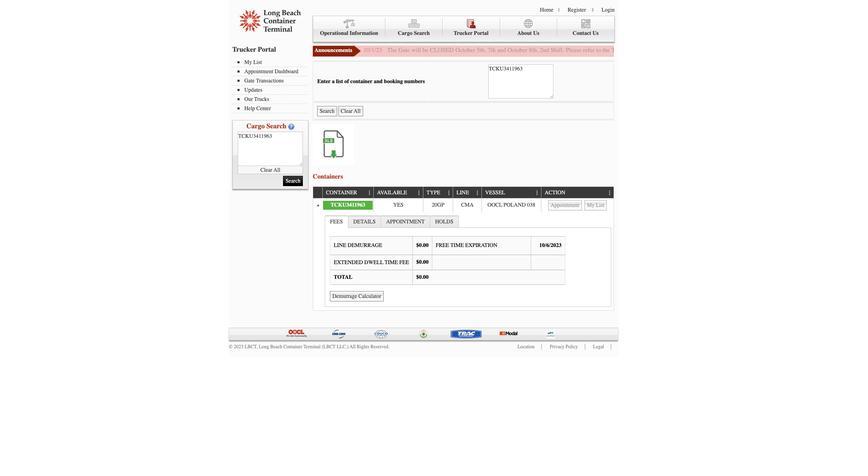 Task type: locate. For each thing, give the bounding box(es) containing it.
booking
[[384, 78, 403, 85]]

tab list
[[323, 214, 613, 309]]

1 | from the left
[[559, 7, 560, 13]]

10/1/23 the gate will be closed october 5th, 7th and october 8th, 2nd shift. please refer to the truck gate hours web page for further gate details for the week.
[[364, 46, 772, 54]]

edit column settings image for vessel
[[535, 190, 540, 196]]

tree grid
[[313, 187, 614, 311]]

line demurrage
[[334, 243, 383, 249]]

details tab
[[348, 216, 381, 228]]

0 vertical spatial line
[[457, 190, 469, 196]]

october left 5th,
[[456, 46, 476, 54]]

location
[[518, 344, 535, 350]]

menu bar containing operational information
[[313, 16, 615, 42]]

0 vertical spatial menu bar
[[313, 16, 615, 42]]

1 vertical spatial portal
[[258, 46, 276, 53]]

1 vertical spatial line
[[334, 243, 347, 249]]

all right llc.)
[[350, 344, 356, 350]]

all
[[274, 167, 281, 173], [350, 344, 356, 350]]

| right home
[[559, 7, 560, 13]]

help
[[245, 105, 255, 112]]

help center link
[[238, 105, 308, 112]]

trucker up 'closed'
[[454, 30, 473, 36]]

free time expiration
[[436, 243, 498, 249]]

gate up 'updates'
[[245, 78, 255, 84]]

1 horizontal spatial and
[[498, 46, 506, 54]]

0 vertical spatial $0.00
[[417, 243, 429, 249]]

trucker
[[454, 30, 473, 36], [233, 46, 256, 53]]

edit column settings image inside "available" column header
[[417, 190, 422, 196]]

cell
[[541, 199, 614, 212]]

1 horizontal spatial line
[[457, 190, 469, 196]]

2 vertical spatial $0.00
[[417, 274, 429, 280]]

trucker portal up 5th,
[[454, 30, 489, 36]]

©
[[229, 344, 233, 350]]

portal up 5th,
[[474, 30, 489, 36]]

menu bar
[[313, 16, 615, 42], [233, 59, 311, 113]]

2 $0.00 from the top
[[417, 259, 429, 265]]

policy
[[566, 344, 578, 350]]

line up cma
[[457, 190, 469, 196]]

0 horizontal spatial for
[[683, 46, 690, 54]]

edit column settings image for available
[[417, 190, 422, 196]]

our trucks link
[[238, 96, 308, 102]]

2 for from the left
[[739, 46, 746, 54]]

row up cma
[[313, 187, 614, 199]]

1 horizontal spatial us
[[593, 30, 599, 36]]

gate
[[710, 46, 720, 54]]

1 horizontal spatial time
[[451, 243, 464, 249]]

long
[[259, 344, 269, 350]]

0 horizontal spatial the
[[603, 46, 611, 54]]

portal up 'my list' link
[[258, 46, 276, 53]]

8th,
[[529, 46, 539, 54]]

us for contact us
[[593, 30, 599, 36]]

edit column settings image
[[417, 190, 422, 196], [447, 190, 452, 196], [475, 190, 481, 196]]

for right page
[[683, 46, 690, 54]]

demurrage
[[348, 243, 383, 249]]

0 horizontal spatial and
[[374, 78, 383, 85]]

1 for from the left
[[683, 46, 690, 54]]

Enter container numbers and/ or booking numbers. Press ESC to reset input box text field
[[489, 64, 554, 99]]

line inside column header
[[457, 190, 469, 196]]

vessel column header
[[482, 187, 541, 199]]

all right the clear
[[274, 167, 281, 173]]

0 horizontal spatial us
[[534, 30, 540, 36]]

cargo search up will
[[398, 30, 430, 36]]

lbct,
[[245, 344, 258, 350]]

reserved.
[[371, 344, 390, 350]]

0 horizontal spatial portal
[[258, 46, 276, 53]]

time right "free"
[[451, 243, 464, 249]]

0 horizontal spatial all
[[274, 167, 281, 173]]

oocl poland 038 cell
[[482, 199, 541, 212]]

2 row from the top
[[313, 199, 614, 212]]

7th
[[488, 46, 496, 54]]

None button
[[339, 106, 363, 116], [549, 200, 582, 211], [585, 200, 607, 211], [330, 292, 384, 302], [339, 106, 363, 116], [549, 200, 582, 211], [585, 200, 607, 211], [330, 292, 384, 302]]

1 horizontal spatial for
[[739, 46, 746, 54]]

the
[[603, 46, 611, 54], [748, 46, 756, 54]]

1 horizontal spatial edit column settings image
[[535, 190, 540, 196]]

0 vertical spatial and
[[498, 46, 506, 54]]

edit column settings image right type link
[[447, 190, 452, 196]]

contact us link
[[558, 18, 615, 37]]

1 horizontal spatial menu bar
[[313, 16, 615, 42]]

row group containing tcku3411963
[[313, 199, 614, 311]]

action column header
[[541, 187, 614, 199]]

2 horizontal spatial gate
[[628, 46, 640, 54]]

1 vertical spatial trucker
[[233, 46, 256, 53]]

0 horizontal spatial trucker
[[233, 46, 256, 53]]

0 horizontal spatial october
[[456, 46, 476, 54]]

us for about us
[[534, 30, 540, 36]]

extended dwell time fee
[[334, 260, 409, 266]]

|
[[559, 7, 560, 13], [593, 7, 594, 13]]

1 horizontal spatial october
[[508, 46, 528, 54]]

3 edit column settings image from the left
[[475, 190, 481, 196]]

0 horizontal spatial |
[[559, 7, 560, 13]]

0 horizontal spatial cargo
[[247, 122, 265, 130]]

clear all
[[261, 167, 281, 173]]

us right contact
[[593, 30, 599, 36]]

row group
[[313, 199, 614, 311]]

action
[[545, 190, 566, 196]]

1 horizontal spatial portal
[[474, 30, 489, 36]]

and right the 7th
[[498, 46, 506, 54]]

for right the details
[[739, 46, 746, 54]]

my list link
[[238, 59, 308, 65]]

2 edit column settings image from the left
[[447, 190, 452, 196]]

row
[[313, 187, 614, 199], [313, 199, 614, 212]]

trucker portal up list
[[233, 46, 276, 53]]

search up be
[[414, 30, 430, 36]]

updates
[[245, 87, 263, 93]]

1 vertical spatial cargo
[[247, 122, 265, 130]]

and left the booking
[[374, 78, 383, 85]]

row down line link
[[313, 199, 614, 212]]

None submit
[[318, 106, 337, 116], [283, 176, 303, 186], [318, 106, 337, 116], [283, 176, 303, 186]]

cma cell
[[453, 199, 482, 212]]

edit column settings image right line link
[[475, 190, 481, 196]]

appointment
[[386, 219, 425, 225]]

free
[[436, 243, 450, 249]]

cargo down 'help'
[[247, 122, 265, 130]]

extended
[[334, 260, 363, 266]]

2 horizontal spatial edit column settings image
[[475, 190, 481, 196]]

cma
[[461, 202, 474, 208]]

1 horizontal spatial the
[[748, 46, 756, 54]]

trucks
[[254, 96, 269, 102]]

line for line demurrage
[[334, 243, 347, 249]]

0 horizontal spatial menu bar
[[233, 59, 311, 113]]

edit column settings image
[[367, 190, 373, 196], [535, 190, 540, 196], [608, 190, 613, 196]]

1 horizontal spatial cargo
[[398, 30, 413, 36]]

0 vertical spatial trucker portal
[[454, 30, 489, 36]]

contact us
[[573, 30, 599, 36]]

rights
[[357, 344, 370, 350]]

0 horizontal spatial line
[[334, 243, 347, 249]]

edit column settings image inside action column header
[[608, 190, 613, 196]]

0 vertical spatial cargo
[[398, 30, 413, 36]]

edit column settings image left type
[[417, 190, 422, 196]]

privacy
[[550, 344, 565, 350]]

type link
[[427, 187, 444, 198]]

available column header
[[374, 187, 423, 199]]

0 vertical spatial trucker
[[454, 30, 473, 36]]

legal link
[[594, 344, 605, 350]]

october left 8th,
[[508, 46, 528, 54]]

1 october from the left
[[456, 46, 476, 54]]

page
[[670, 46, 681, 54]]

1 vertical spatial time
[[385, 260, 398, 266]]

1 vertical spatial menu bar
[[233, 59, 311, 113]]

poland
[[504, 202, 526, 208]]

0 vertical spatial search
[[414, 30, 430, 36]]

cargo inside cargo search link
[[398, 30, 413, 36]]

gate right truck
[[628, 46, 640, 54]]

trucker up my
[[233, 46, 256, 53]]

1 vertical spatial search
[[267, 122, 287, 130]]

3 edit column settings image from the left
[[608, 190, 613, 196]]

3 $0.00 from the top
[[417, 274, 429, 280]]

2 the from the left
[[748, 46, 756, 54]]

tcku3411963 cell
[[323, 199, 374, 212]]

us
[[534, 30, 540, 36], [593, 30, 599, 36]]

trucker portal link
[[443, 18, 500, 37]]

line for line
[[457, 190, 469, 196]]

1 vertical spatial $0.00
[[417, 259, 429, 265]]

dashboard
[[275, 69, 299, 75]]

register link
[[568, 7, 586, 13]]

1 the from the left
[[603, 46, 611, 54]]

center
[[257, 105, 271, 112]]

numbers
[[405, 78, 425, 85]]

gate right the
[[399, 46, 410, 54]]

login
[[602, 7, 615, 13]]

edit column settings image inside container column header
[[367, 190, 373, 196]]

operational information link
[[313, 18, 386, 37]]

shift.
[[551, 46, 565, 54]]

edit column settings image for type
[[447, 190, 452, 196]]

enter
[[318, 78, 331, 85]]

1 edit column settings image from the left
[[417, 190, 422, 196]]

20gp cell
[[423, 199, 453, 212]]

the left week.
[[748, 46, 756, 54]]

0 horizontal spatial cargo search
[[247, 122, 287, 130]]

| left login "link" at the right top of page
[[593, 7, 594, 13]]

edit column settings image for line
[[475, 190, 481, 196]]

1 $0.00 from the top
[[417, 243, 429, 249]]

enter a list of container and booking numbers
[[318, 78, 425, 85]]

edit column settings image inside line column header
[[475, 190, 481, 196]]

us right about
[[534, 30, 540, 36]]

container column header
[[323, 187, 374, 199]]

line up the extended
[[334, 243, 347, 249]]

2 horizontal spatial edit column settings image
[[608, 190, 613, 196]]

1 vertical spatial cargo search
[[247, 122, 287, 130]]

october
[[456, 46, 476, 54], [508, 46, 528, 54]]

cargo up will
[[398, 30, 413, 36]]

trucker portal
[[454, 30, 489, 36], [233, 46, 276, 53]]

refer
[[584, 46, 595, 54]]

time left fee
[[385, 260, 398, 266]]

1 vertical spatial trucker portal
[[233, 46, 276, 53]]

1 vertical spatial and
[[374, 78, 383, 85]]

about us link
[[500, 18, 558, 37]]

0 horizontal spatial edit column settings image
[[367, 190, 373, 196]]

gate transactions link
[[238, 78, 308, 84]]

gate
[[399, 46, 410, 54], [628, 46, 640, 54], [245, 78, 255, 84]]

all inside button
[[274, 167, 281, 173]]

beach
[[270, 344, 282, 350]]

0 vertical spatial cargo search
[[398, 30, 430, 36]]

edit column settings image inside "type" column header
[[447, 190, 452, 196]]

1 horizontal spatial |
[[593, 7, 594, 13]]

edit column settings image for container
[[367, 190, 373, 196]]

0 horizontal spatial edit column settings image
[[417, 190, 422, 196]]

1 edit column settings image from the left
[[367, 190, 373, 196]]

1 horizontal spatial all
[[350, 344, 356, 350]]

cargo search down 'center'
[[247, 122, 287, 130]]

2 edit column settings image from the left
[[535, 190, 540, 196]]

0 vertical spatial all
[[274, 167, 281, 173]]

2 october from the left
[[508, 46, 528, 54]]

container
[[351, 78, 373, 85]]

for
[[683, 46, 690, 54], [739, 46, 746, 54]]

about
[[518, 30, 532, 36]]

fees
[[330, 219, 343, 225]]

edit column settings image inside vessel column header
[[535, 190, 540, 196]]

a
[[332, 78, 335, 85]]

portal
[[474, 30, 489, 36], [258, 46, 276, 53]]

list
[[336, 78, 343, 85]]

1 horizontal spatial edit column settings image
[[447, 190, 452, 196]]

1 horizontal spatial gate
[[399, 46, 410, 54]]

0 horizontal spatial gate
[[245, 78, 255, 84]]

search down help center link
[[267, 122, 287, 130]]

2 us from the left
[[593, 30, 599, 36]]

the right to
[[603, 46, 611, 54]]

cargo search
[[398, 30, 430, 36], [247, 122, 287, 130]]

1 us from the left
[[534, 30, 540, 36]]

1 row from the top
[[313, 187, 614, 199]]



Task type: describe. For each thing, give the bounding box(es) containing it.
total
[[334, 274, 353, 281]]

Enter container numbers and/ or booking numbers.  text field
[[238, 132, 303, 166]]

further
[[692, 46, 708, 54]]

2nd
[[540, 46, 550, 54]]

fee
[[400, 260, 409, 266]]

register
[[568, 7, 586, 13]]

5th,
[[477, 46, 487, 54]]

available link
[[377, 187, 411, 198]]

action link
[[545, 187, 569, 198]]

2 | from the left
[[593, 7, 594, 13]]

10/6/2023
[[540, 243, 562, 249]]

line link
[[457, 187, 473, 198]]

0 horizontal spatial time
[[385, 260, 398, 266]]

transactions
[[256, 78, 284, 84]]

clear all button
[[238, 166, 303, 174]]

operational information
[[320, 30, 379, 36]]

please
[[566, 46, 582, 54]]

appointment tab
[[381, 216, 430, 228]]

menu bar containing my list
[[233, 59, 311, 113]]

© 2023 lbct, long beach container terminal (lbct llc.) all rights reserved.
[[229, 344, 390, 350]]

hours
[[641, 46, 656, 54]]

container link
[[326, 187, 361, 198]]

terminal
[[304, 344, 321, 350]]

of
[[345, 78, 349, 85]]

1 horizontal spatial search
[[414, 30, 430, 36]]

legal
[[594, 344, 605, 350]]

privacy policy link
[[550, 344, 578, 350]]

contact
[[573, 30, 592, 36]]

2023
[[234, 344, 244, 350]]

row containing tcku3411963
[[313, 199, 614, 212]]

cargo search link
[[386, 18, 443, 37]]

vessel
[[485, 190, 506, 196]]

0 horizontal spatial trucker portal
[[233, 46, 276, 53]]

0 vertical spatial portal
[[474, 30, 489, 36]]

tcku3411963
[[331, 202, 366, 208]]

web
[[658, 46, 668, 54]]

tab list containing fees
[[323, 214, 613, 309]]

location link
[[518, 344, 535, 350]]

details
[[722, 46, 738, 54]]

1 horizontal spatial trucker portal
[[454, 30, 489, 36]]

0 vertical spatial time
[[451, 243, 464, 249]]

vessel link
[[485, 187, 509, 198]]

week.
[[757, 46, 772, 54]]

appointment dashboard link
[[238, 69, 308, 75]]

10/1/23
[[364, 46, 383, 54]]

type column header
[[423, 187, 453, 199]]

edit column settings image for action
[[608, 190, 613, 196]]

available
[[377, 190, 407, 196]]

my list appointment dashboard gate transactions updates our trucks help center
[[245, 59, 299, 112]]

to
[[597, 46, 601, 54]]

20gp
[[432, 202, 445, 208]]

home
[[540, 7, 554, 13]]

my
[[245, 59, 252, 65]]

oocl
[[488, 202, 503, 208]]

gate inside my list appointment dashboard gate transactions updates our trucks help center
[[245, 78, 255, 84]]

1 vertical spatial all
[[350, 344, 356, 350]]

expiration
[[466, 243, 498, 249]]

dwell
[[365, 260, 384, 266]]

(lbct
[[322, 344, 336, 350]]

type
[[427, 190, 441, 196]]

fees tab
[[325, 216, 349, 228]]

$0.00 for demurrage
[[417, 243, 429, 249]]

our
[[245, 96, 253, 102]]

about us
[[518, 30, 540, 36]]

updates link
[[238, 87, 308, 93]]

container
[[326, 190, 358, 196]]

privacy policy
[[550, 344, 578, 350]]

oocl poland 038
[[488, 202, 536, 208]]

clear
[[261, 167, 272, 173]]

038
[[528, 202, 536, 208]]

tree grid containing container
[[313, 187, 614, 311]]

list
[[254, 59, 262, 65]]

home link
[[540, 7, 554, 13]]

yes cell
[[374, 199, 423, 212]]

truck
[[612, 46, 626, 54]]

0 horizontal spatial search
[[267, 122, 287, 130]]

operational
[[320, 30, 349, 36]]

announcements
[[315, 47, 353, 53]]

closed
[[430, 46, 454, 54]]

row containing container
[[313, 187, 614, 199]]

line column header
[[453, 187, 482, 199]]

llc.)
[[337, 344, 349, 350]]

information
[[350, 30, 379, 36]]

container
[[284, 344, 302, 350]]

yes
[[393, 202, 404, 208]]

$0.00 for dwell
[[417, 259, 429, 265]]

the
[[388, 46, 397, 54]]

1 horizontal spatial trucker
[[454, 30, 473, 36]]

1 horizontal spatial cargo search
[[398, 30, 430, 36]]

holds tab
[[430, 216, 459, 228]]



